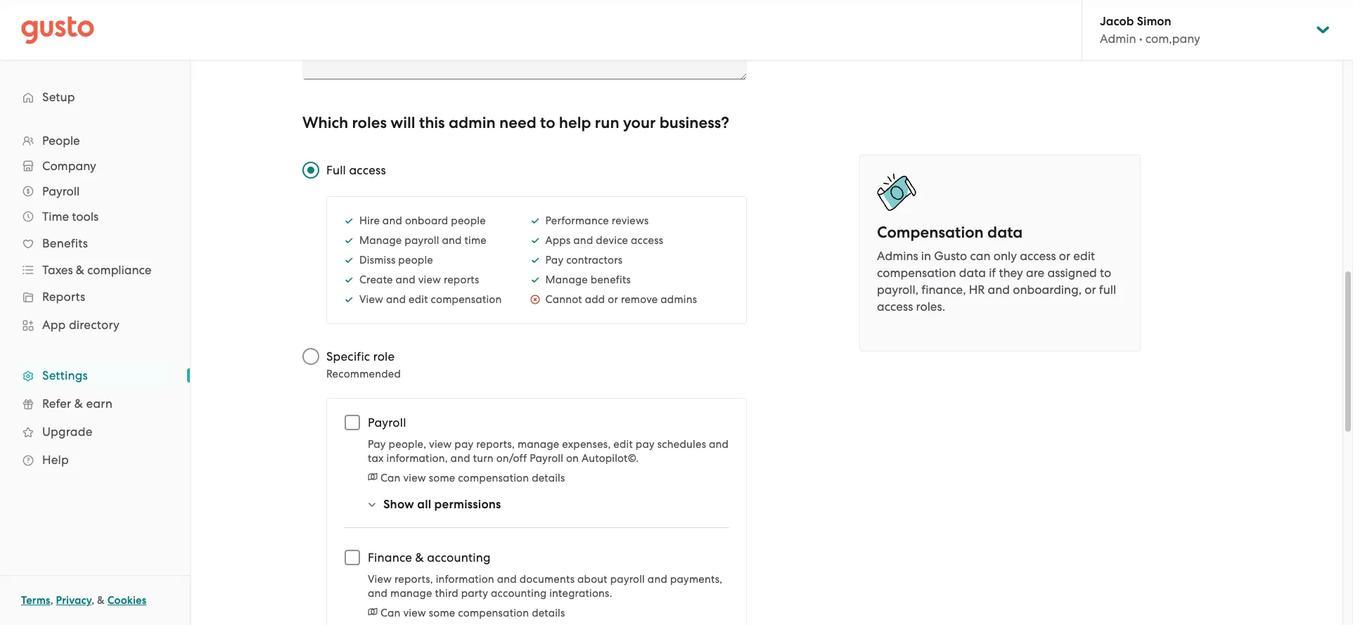Task type: vqa. For each thing, say whether or not it's contained in the screenshot.
benefits at left
yes



Task type: describe. For each thing, give the bounding box(es) containing it.
refer & earn
[[42, 397, 113, 411]]

edit inside pay people, view pay reports, manage expenses, edit pay schedules and tax information, and turn on/off payroll on autopilot©.
[[614, 438, 633, 451]]

and left payments,
[[648, 573, 668, 586]]

•
[[1139, 32, 1143, 46]]

0 vertical spatial accounting
[[427, 551, 491, 565]]

and down create
[[386, 293, 406, 306]]

compensation down party
[[458, 607, 529, 620]]

cookies
[[107, 594, 147, 607]]

party
[[461, 587, 488, 600]]

can for finance & accounting
[[380, 607, 401, 620]]

which roles will this admin need to help run your business ?
[[302, 113, 729, 132]]

can
[[970, 249, 991, 263]]

reports, inside pay people, view pay reports, manage expenses, edit pay schedules and tax information, and turn on/off payroll on autopilot©.
[[476, 438, 515, 451]]

privacy
[[56, 594, 92, 607]]

refer & earn link
[[14, 391, 176, 416]]

app directory
[[42, 318, 120, 332]]

full
[[326, 163, 346, 177]]

and left "turn"
[[451, 452, 470, 465]]

compliance
[[87, 263, 152, 277]]

taxes & compliance
[[42, 263, 152, 277]]

manage inside view reports, information and documents about payroll and payments, and manage third party accounting integrations.
[[390, 587, 432, 600]]

can view some compensation details for finance & accounting
[[380, 607, 565, 620]]

view inside pay people, view pay reports, manage expenses, edit pay schedules and tax information, and turn on/off payroll on autopilot©.
[[429, 438, 452, 451]]

compensation inside list
[[431, 293, 502, 306]]

upgrade link
[[14, 419, 176, 445]]

need
[[499, 113, 537, 132]]

edit inside list
[[409, 293, 428, 306]]

performance
[[546, 215, 609, 227]]

some for payroll
[[429, 472, 455, 485]]

payroll button
[[14, 179, 176, 204]]

2 pay from the left
[[636, 438, 655, 451]]

pay contractors
[[546, 254, 623, 267]]

and inside compensation data admins in gusto can only access or edit compensation data if they are assigned to payroll, finance, hr and onboarding, or full access roles.
[[988, 283, 1010, 297]]

onboard
[[405, 215, 448, 227]]

details for payroll
[[532, 472, 565, 485]]

which
[[302, 113, 348, 132]]

and down finance
[[368, 587, 388, 600]]

list containing hire and onboard people
[[344, 214, 502, 307]]

1 , from the left
[[50, 594, 53, 607]]

can view some compensation details for payroll
[[380, 472, 565, 485]]

setup
[[42, 90, 75, 104]]

reports
[[42, 290, 85, 304]]

hire and onboard people
[[359, 215, 486, 227]]

performance reviews
[[546, 215, 649, 227]]

view for view reports, information and documents about payroll and payments, and manage third party accounting integrations.
[[368, 573, 392, 586]]

pay people, view pay reports, manage expenses, edit pay schedules and tax information, and turn on/off payroll on autopilot©.
[[368, 438, 729, 465]]

people
[[42, 134, 80, 148]]

taxes
[[42, 263, 73, 277]]

hr
[[969, 283, 985, 297]]

1 vertical spatial data
[[959, 266, 986, 280]]

directory
[[69, 318, 120, 332]]

cannot add or remove admins
[[546, 293, 697, 306]]

time tools
[[42, 210, 99, 224]]

manage payroll and time
[[359, 234, 487, 247]]

?
[[721, 113, 729, 132]]

edit inside compensation data admins in gusto can only access or edit compensation data if they are assigned to payroll, finance, hr and onboarding, or full access roles.
[[1074, 249, 1095, 263]]

manage benefits
[[546, 274, 631, 286]]

create and view reports
[[359, 274, 479, 286]]

and left documents
[[497, 573, 517, 586]]

to inside compensation data admins in gusto can only access or edit compensation data if they are assigned to payroll, finance, hr and onboarding, or full access roles.
[[1100, 266, 1112, 280]]

device
[[596, 234, 628, 247]]

your
[[623, 113, 656, 132]]

create
[[359, 274, 393, 286]]

view down finance & accounting
[[403, 607, 426, 620]]

onboarding,
[[1013, 283, 1082, 297]]

earn
[[86, 397, 113, 411]]

Payroll checkbox
[[337, 407, 368, 438]]

compensation inside compensation data admins in gusto can only access or edit compensation data if they are assigned to payroll, finance, hr and onboarding, or full access roles.
[[877, 266, 956, 280]]

can for payroll
[[380, 472, 401, 485]]

cannot
[[546, 293, 582, 306]]

list containing performance reviews
[[530, 214, 697, 307]]

terms , privacy , & cookies
[[21, 594, 147, 607]]

apps and device access
[[546, 234, 663, 247]]

time tools button
[[14, 204, 176, 229]]

remove
[[621, 293, 658, 306]]

dismiss
[[359, 254, 396, 267]]

and right hire
[[383, 215, 402, 227]]

gusto
[[934, 249, 967, 263]]

benefits
[[591, 274, 631, 286]]

list containing people
[[0, 128, 190, 474]]

compensation down "turn"
[[458, 472, 529, 485]]

reports link
[[14, 284, 176, 310]]

on/off
[[496, 452, 527, 465]]

people,
[[389, 438, 426, 451]]

turn
[[473, 452, 494, 465]]

benefits link
[[14, 231, 176, 256]]

& for taxes
[[76, 263, 84, 277]]

third
[[435, 587, 458, 600]]

view up view and edit compensation
[[418, 274, 441, 286]]

0 horizontal spatial or
[[608, 293, 618, 306]]

finance
[[368, 551, 412, 565]]

terms
[[21, 594, 50, 607]]

company button
[[14, 153, 176, 179]]

jacob simon admin • com,pany
[[1100, 14, 1201, 46]]

show all permissions
[[383, 497, 501, 512]]

show
[[383, 497, 414, 512]]

view down 'information,'
[[403, 472, 426, 485]]

compensation
[[877, 223, 984, 242]]

apps
[[546, 234, 571, 247]]

jacob
[[1100, 14, 1134, 29]]

admin
[[449, 113, 496, 132]]

admin
[[1100, 32, 1136, 46]]



Task type: locate. For each thing, give the bounding box(es) containing it.
autopilot©.
[[582, 452, 639, 465]]

& right finance
[[415, 551, 424, 565]]

data up the only
[[988, 223, 1023, 242]]

add
[[585, 293, 605, 306]]

& for refer
[[74, 397, 83, 411]]

benefits
[[42, 236, 88, 250]]

manage for manage payroll and time
[[359, 234, 402, 247]]

pay inside pay people, view pay reports, manage expenses, edit pay schedules and tax information, and turn on/off payroll on autopilot©.
[[368, 438, 386, 451]]

all
[[417, 497, 431, 512]]

people up time
[[451, 215, 486, 227]]

,
[[50, 594, 53, 607], [92, 594, 95, 607]]

manage inside pay people, view pay reports, manage expenses, edit pay schedules and tax information, and turn on/off payroll on autopilot©.
[[518, 438, 560, 451]]

expenses,
[[562, 438, 611, 451]]

1 horizontal spatial payroll
[[610, 573, 645, 586]]

and down if
[[988, 283, 1010, 297]]

or left the "full"
[[1085, 283, 1096, 297]]

assigned
[[1048, 266, 1097, 280]]

&
[[76, 263, 84, 277], [74, 397, 83, 411], [415, 551, 424, 565], [97, 594, 105, 607]]

1 vertical spatial payroll
[[610, 573, 645, 586]]

0 horizontal spatial to
[[540, 113, 555, 132]]

access down payroll,
[[877, 300, 913, 314]]

time
[[465, 234, 487, 247]]

payroll up time
[[42, 184, 80, 198]]

1 can from the top
[[380, 472, 401, 485]]

dismiss people
[[359, 254, 433, 267]]

data up hr
[[959, 266, 986, 280]]

, left privacy link
[[50, 594, 53, 607]]

1 horizontal spatial list
[[344, 214, 502, 307]]

1 can view some compensation details from the top
[[380, 472, 565, 485]]

manage left third
[[390, 587, 432, 600]]

reports, inside view reports, information and documents about payroll and payments, and manage third party accounting integrations.
[[395, 573, 433, 586]]

& inside 'refer & earn' link
[[74, 397, 83, 411]]

help
[[559, 113, 591, 132]]

accounting up information at bottom left
[[427, 551, 491, 565]]

payroll up people,
[[368, 416, 406, 430]]

and up pay contractors
[[573, 234, 593, 247]]

edit
[[1074, 249, 1095, 263], [409, 293, 428, 306], [614, 438, 633, 451]]

access up are
[[1020, 249, 1056, 263]]

finance & accounting
[[368, 551, 491, 565]]

1 vertical spatial view
[[368, 573, 392, 586]]

pay for pay contractors
[[546, 254, 564, 267]]

app
[[42, 318, 66, 332]]

privacy link
[[56, 594, 92, 607]]

people button
[[14, 128, 176, 153]]

compensation data admins in gusto can only access or edit compensation data if they are assigned to payroll, finance, hr and onboarding, or full access roles.
[[877, 223, 1116, 314]]

details down view reports, information and documents about payroll and payments, and manage third party accounting integrations.
[[532, 607, 565, 620]]

and right schedules
[[709, 438, 729, 451]]

manage up on/off
[[518, 438, 560, 451]]

0 horizontal spatial edit
[[409, 293, 428, 306]]

tax
[[368, 452, 384, 465]]

accounting down documents
[[491, 587, 547, 600]]

edit up autopilot©.
[[614, 438, 633, 451]]

reports, down finance & accounting
[[395, 573, 433, 586]]

manage
[[359, 234, 402, 247], [546, 274, 588, 286]]

1 horizontal spatial pay
[[546, 254, 564, 267]]

some down third
[[429, 607, 455, 620]]

roles.
[[916, 300, 946, 314]]

1 vertical spatial manage
[[546, 274, 588, 286]]

documents
[[520, 573, 575, 586]]

& right taxes
[[76, 263, 84, 277]]

edit down create and view reports
[[409, 293, 428, 306]]

or
[[1059, 249, 1071, 263], [1085, 283, 1096, 297], [608, 293, 618, 306]]

pay up tax
[[368, 438, 386, 451]]

accounting inside view reports, information and documents about payroll and payments, and manage third party accounting integrations.
[[491, 587, 547, 600]]

0 horizontal spatial manage
[[359, 234, 402, 247]]

pay up "turn"
[[455, 438, 474, 451]]

1 vertical spatial can
[[380, 607, 401, 620]]

view for view and edit compensation
[[359, 293, 383, 306]]

payroll
[[42, 184, 80, 198], [368, 416, 406, 430], [530, 452, 564, 465]]

1 vertical spatial edit
[[409, 293, 428, 306]]

payroll,
[[877, 283, 919, 297]]

access right full
[[349, 163, 386, 177]]

1 horizontal spatial manage
[[546, 274, 588, 286]]

0 horizontal spatial payroll
[[405, 234, 439, 247]]

view down create
[[359, 293, 383, 306]]

view and edit compensation
[[359, 293, 502, 306]]

roles
[[352, 113, 387, 132]]

specific role
[[326, 350, 395, 364]]

some
[[429, 472, 455, 485], [429, 607, 455, 620]]

0 horizontal spatial manage
[[390, 587, 432, 600]]

reports,
[[476, 438, 515, 451], [395, 573, 433, 586]]

payroll inside view reports, information and documents about payroll and payments, and manage third party accounting integrations.
[[610, 573, 645, 586]]

0 vertical spatial manage
[[518, 438, 560, 451]]

time
[[42, 210, 69, 224]]

view
[[418, 274, 441, 286], [429, 438, 452, 451], [403, 472, 426, 485], [403, 607, 426, 620]]

payroll right about on the left
[[610, 573, 645, 586]]

1 horizontal spatial people
[[451, 215, 486, 227]]

pay down apps
[[546, 254, 564, 267]]

1 horizontal spatial reports,
[[476, 438, 515, 451]]

or up assigned
[[1059, 249, 1071, 263]]

payroll down hire and onboard people
[[405, 234, 439, 247]]

payroll inside list
[[405, 234, 439, 247]]

taxes & compliance button
[[14, 257, 176, 283]]

to left help
[[540, 113, 555, 132]]

manage up cannot
[[546, 274, 588, 286]]

to
[[540, 113, 555, 132], [1100, 266, 1112, 280]]

some up show all permissions
[[429, 472, 455, 485]]

2 horizontal spatial or
[[1085, 283, 1096, 297]]

1 vertical spatial to
[[1100, 266, 1112, 280]]

1 horizontal spatial pay
[[636, 438, 655, 451]]

help
[[42, 453, 69, 467]]

view inside view reports, information and documents about payroll and payments, and manage third party accounting integrations.
[[368, 573, 392, 586]]

they
[[999, 266, 1023, 280]]

and left time
[[442, 234, 462, 247]]

0 vertical spatial details
[[532, 472, 565, 485]]

payroll inside pay people, view pay reports, manage expenses, edit pay schedules and tax information, and turn on/off payroll on autopilot©.
[[530, 452, 564, 465]]

manage for manage benefits
[[546, 274, 588, 286]]

1 horizontal spatial or
[[1059, 249, 1071, 263]]

0 vertical spatial to
[[540, 113, 555, 132]]

gusto navigation element
[[0, 60, 190, 497]]

edit up assigned
[[1074, 249, 1095, 263]]

1 vertical spatial accounting
[[491, 587, 547, 600]]

compensation down in
[[877, 266, 956, 280]]

0 horizontal spatial reports,
[[395, 573, 433, 586]]

list
[[0, 128, 190, 474], [344, 214, 502, 307], [530, 214, 697, 307]]

settings
[[42, 369, 88, 383]]

manage up 'dismiss'
[[359, 234, 402, 247]]

admins
[[661, 293, 697, 306]]

reports, up "turn"
[[476, 438, 515, 451]]

payroll inside dropdown button
[[42, 184, 80, 198]]

1 horizontal spatial ,
[[92, 594, 95, 607]]

0 vertical spatial people
[[451, 215, 486, 227]]

0 horizontal spatial ,
[[50, 594, 53, 607]]

0 horizontal spatial pay
[[368, 438, 386, 451]]

and down dismiss people
[[396, 274, 416, 286]]

reports
[[444, 274, 479, 286]]

1 pay from the left
[[455, 438, 474, 451]]

& left earn on the bottom left of page
[[74, 397, 83, 411]]

2 vertical spatial payroll
[[530, 452, 564, 465]]

1 vertical spatial pay
[[368, 438, 386, 451]]

2 horizontal spatial edit
[[1074, 249, 1095, 263]]

can down finance
[[380, 607, 401, 620]]

, left cookies
[[92, 594, 95, 607]]

payroll left on
[[530, 452, 564, 465]]

to up the "full"
[[1100, 266, 1112, 280]]

this
[[419, 113, 445, 132]]

if
[[989, 266, 996, 280]]

2 , from the left
[[92, 594, 95, 607]]

view inside list
[[359, 293, 383, 306]]

view down finance
[[368, 573, 392, 586]]

view up 'information,'
[[429, 438, 452, 451]]

2 can view some compensation details from the top
[[380, 607, 565, 620]]

reviews
[[612, 215, 649, 227]]

Specific role radio
[[295, 341, 326, 372]]

1 vertical spatial manage
[[390, 587, 432, 600]]

1 vertical spatial payroll
[[368, 416, 406, 430]]

about
[[577, 573, 608, 586]]

2 vertical spatial edit
[[614, 438, 633, 451]]

on
[[566, 452, 579, 465]]

2 details from the top
[[532, 607, 565, 620]]

details
[[532, 472, 565, 485], [532, 607, 565, 620]]

can down tax
[[380, 472, 401, 485]]

contractors
[[566, 254, 623, 267]]

1 some from the top
[[429, 472, 455, 485]]

0 vertical spatial payroll
[[42, 184, 80, 198]]

access
[[349, 163, 386, 177], [631, 234, 663, 247], [1020, 249, 1056, 263], [877, 300, 913, 314]]

0 horizontal spatial data
[[959, 266, 986, 280]]

1 vertical spatial people
[[398, 254, 433, 267]]

0 horizontal spatial pay
[[455, 438, 474, 451]]

2 can from the top
[[380, 607, 401, 620]]

0 horizontal spatial people
[[398, 254, 433, 267]]

compensation down the reports
[[431, 293, 502, 306]]

& for finance
[[415, 551, 424, 565]]

full
[[1099, 283, 1116, 297]]

full access
[[326, 163, 386, 177]]

0 vertical spatial payroll
[[405, 234, 439, 247]]

pay for pay people, view pay reports, manage expenses, edit pay schedules and tax information, and turn on/off payroll on autopilot©.
[[368, 438, 386, 451]]

upgrade
[[42, 425, 92, 439]]

1 horizontal spatial data
[[988, 223, 1023, 242]]

0 vertical spatial edit
[[1074, 249, 1095, 263]]

2 horizontal spatial payroll
[[530, 452, 564, 465]]

1 horizontal spatial manage
[[518, 438, 560, 451]]

Finance & accounting checkbox
[[337, 542, 368, 573]]

specific
[[326, 350, 370, 364]]

can view some compensation details down "turn"
[[380, 472, 565, 485]]

1 vertical spatial can view some compensation details
[[380, 607, 565, 620]]

details down pay people, view pay reports, manage expenses, edit pay schedules and tax information, and turn on/off payroll on autopilot©.
[[532, 472, 565, 485]]

access down reviews at the left top of page
[[631, 234, 663, 247]]

cookies button
[[107, 592, 147, 609]]

0 vertical spatial pay
[[546, 254, 564, 267]]

0 vertical spatial view
[[359, 293, 383, 306]]

0 horizontal spatial list
[[0, 128, 190, 474]]

tools
[[72, 210, 99, 224]]

setup link
[[14, 84, 176, 110]]

details for finance & accounting
[[532, 607, 565, 620]]

refer
[[42, 397, 71, 411]]

information
[[436, 573, 494, 586]]

Full access radio
[[295, 155, 326, 186]]

1 horizontal spatial to
[[1100, 266, 1112, 280]]

1 horizontal spatial edit
[[614, 438, 633, 451]]

view reports, information and documents about payroll and payments, and manage third party accounting integrations.
[[368, 573, 723, 600]]

0 vertical spatial can
[[380, 472, 401, 485]]

payments,
[[670, 573, 723, 586]]

2 some from the top
[[429, 607, 455, 620]]

0 vertical spatial some
[[429, 472, 455, 485]]

app directory link
[[14, 312, 176, 338]]

can view some compensation details down party
[[380, 607, 565, 620]]

run
[[595, 113, 619, 132]]

1 horizontal spatial payroll
[[368, 416, 406, 430]]

1 vertical spatial some
[[429, 607, 455, 620]]

0 vertical spatial data
[[988, 223, 1023, 242]]

finance,
[[922, 283, 966, 297]]

home image
[[21, 16, 94, 44]]

0 vertical spatial can view some compensation details
[[380, 472, 565, 485]]

help link
[[14, 447, 176, 473]]

company
[[42, 159, 96, 173]]

or right add
[[608, 293, 618, 306]]

pay
[[546, 254, 564, 267], [368, 438, 386, 451]]

& inside taxes & compliance dropdown button
[[76, 263, 84, 277]]

0 vertical spatial manage
[[359, 234, 402, 247]]

1 vertical spatial details
[[532, 607, 565, 620]]

0 horizontal spatial payroll
[[42, 184, 80, 198]]

manage
[[518, 438, 560, 451], [390, 587, 432, 600]]

pay left schedules
[[636, 438, 655, 451]]

are
[[1026, 266, 1045, 280]]

people
[[451, 215, 486, 227], [398, 254, 433, 267]]

2 horizontal spatial list
[[530, 214, 697, 307]]

role
[[373, 350, 395, 364]]

1 details from the top
[[532, 472, 565, 485]]

1 vertical spatial reports,
[[395, 573, 433, 586]]

0 vertical spatial reports,
[[476, 438, 515, 451]]

compensation
[[877, 266, 956, 280], [431, 293, 502, 306], [458, 472, 529, 485], [458, 607, 529, 620]]

people up create and view reports
[[398, 254, 433, 267]]

schedules
[[658, 438, 706, 451]]

& left cookies
[[97, 594, 105, 607]]

will
[[391, 113, 415, 132]]

some for finance & accounting
[[429, 607, 455, 620]]



